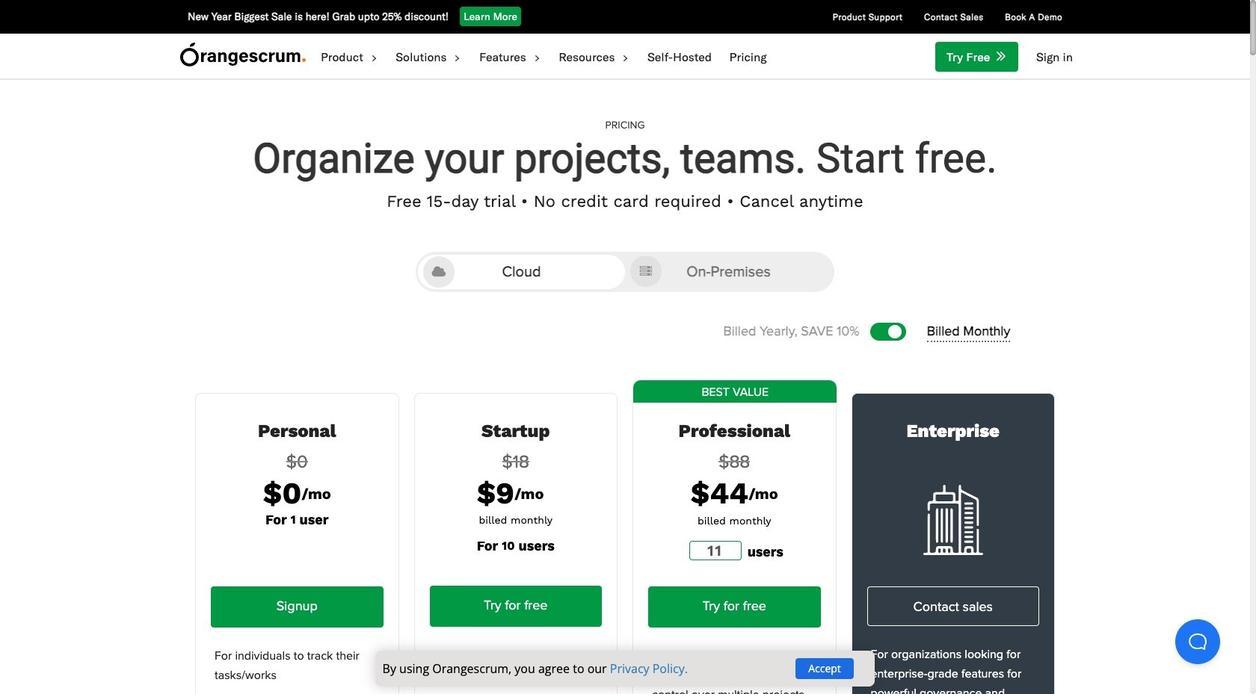 Task type: describe. For each thing, give the bounding box(es) containing it.
try free image
[[997, 52, 1007, 64]]

enterprise image
[[923, 485, 983, 555]]

product image
[[372, 54, 377, 61]]

toggle customer support element
[[1175, 620, 1220, 665]]



Task type: locate. For each thing, give the bounding box(es) containing it.
None number field
[[689, 541, 741, 561]]

features image
[[535, 54, 540, 61]]

solutions image
[[456, 54, 460, 61]]

resources image
[[624, 54, 628, 61]]



